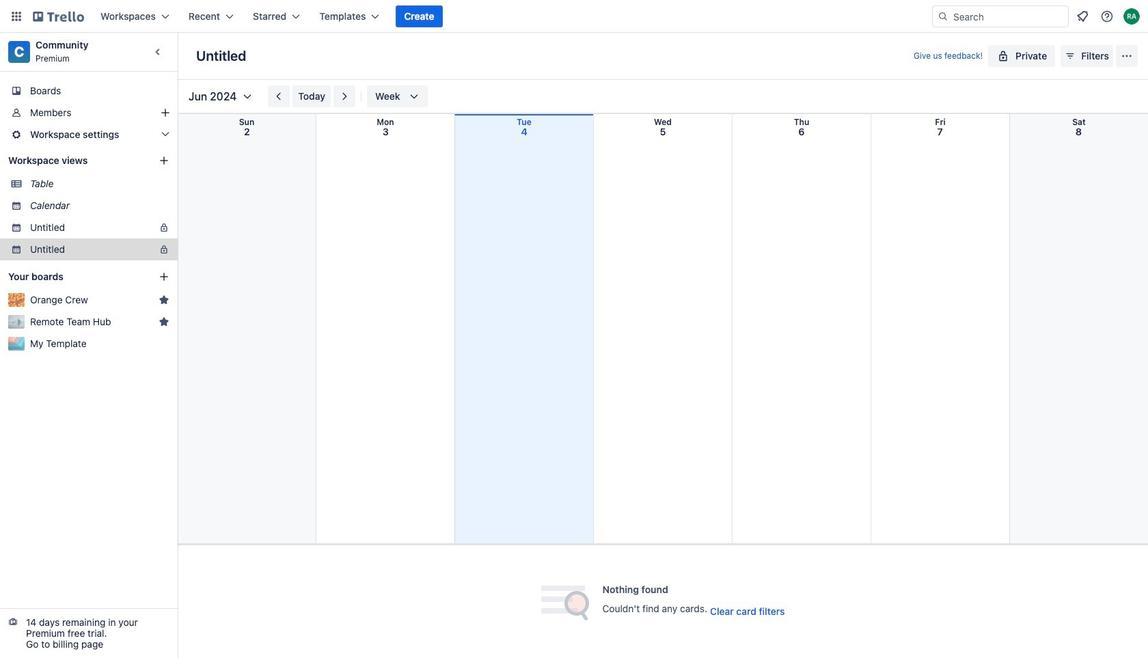 Task type: vqa. For each thing, say whether or not it's contained in the screenshot.
NOTHING FOUND image
yes



Task type: locate. For each thing, give the bounding box(es) containing it.
your boards with 3 items element
[[8, 269, 138, 285]]

Search field
[[949, 7, 1069, 26]]

0 vertical spatial starred icon image
[[159, 295, 170, 306]]

0 notifications image
[[1075, 8, 1091, 25]]

open information menu image
[[1101, 10, 1115, 23]]

None text field
[[188, 43, 255, 69]]

starred icon image
[[159, 295, 170, 306], [159, 317, 170, 328]]

back to home image
[[33, 5, 84, 27]]

add board image
[[159, 271, 170, 282]]

workspace navigation collapse icon image
[[149, 42, 168, 62]]

primary element
[[0, 0, 1149, 33]]

1 vertical spatial starred icon image
[[159, 317, 170, 328]]

1 starred icon image from the top
[[159, 295, 170, 306]]



Task type: describe. For each thing, give the bounding box(es) containing it.
create a view image
[[159, 155, 170, 166]]

nothing found image
[[541, 586, 589, 622]]

ruby anderson (rubyanderson7) image
[[1124, 8, 1141, 25]]

search image
[[938, 11, 949, 22]]

2 starred icon image from the top
[[159, 317, 170, 328]]



